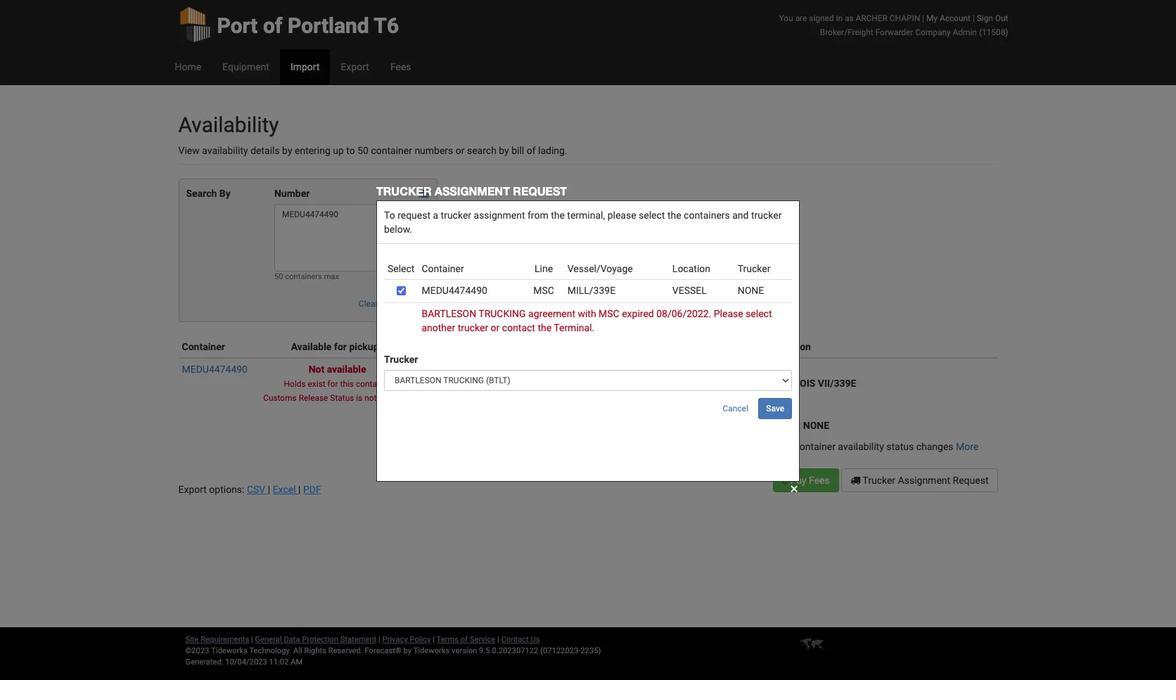 Task type: locate. For each thing, give the bounding box(es) containing it.
release
[[600, 364, 635, 375], [299, 393, 328, 403]]

msc
[[753, 378, 774, 389], [735, 392, 756, 403]]

1 vertical spatial trucker
[[863, 475, 896, 486]]

usd image
[[783, 476, 788, 486]]

available for pickup?
[[291, 341, 384, 353]]

0 vertical spatial availability
[[202, 145, 248, 156]]

:
[[665, 364, 668, 375], [750, 364, 752, 375], [799, 420, 801, 431]]

0 vertical spatial status
[[637, 364, 665, 375]]

1 horizontal spatial of
[[461, 636, 468, 645]]

: left vessel at the right
[[750, 364, 752, 375]]

msc down vessel at the right
[[753, 378, 774, 389]]

cube
[[462, 379, 483, 389]]

trucker assignment request button
[[842, 469, 998, 493]]

1 vertical spatial customs
[[263, 393, 297, 403]]

request down more
[[953, 475, 989, 486]]

container up fees
[[795, 441, 836, 453]]

40dh
[[475, 364, 500, 375]]

0 vertical spatial search
[[186, 188, 217, 199]]

1 horizontal spatial available
[[379, 393, 412, 403]]

0 vertical spatial request
[[513, 184, 567, 198]]

search inside button
[[396, 299, 422, 309]]

1 horizontal spatial release
[[600, 364, 635, 375]]

1 horizontal spatial trucker assignment request
[[861, 475, 989, 486]]

by
[[282, 145, 292, 156], [499, 145, 509, 156], [404, 647, 412, 656]]

search by
[[186, 188, 231, 199]]

trucker
[[377, 184, 432, 198], [863, 475, 896, 486]]

of up version
[[461, 636, 468, 645]]

container
[[371, 145, 412, 156], [356, 379, 391, 389], [795, 441, 836, 453]]

0 horizontal spatial customs
[[263, 393, 297, 403]]

more link
[[956, 441, 979, 453]]

entering
[[295, 145, 331, 156]]

vessel
[[755, 364, 790, 375]]

50 right to
[[358, 145, 369, 156]]

availability up truck icon
[[838, 441, 885, 453]]

1 horizontal spatial request
[[953, 475, 989, 486]]

1 vertical spatial of
[[527, 145, 536, 156]]

show list image
[[419, 190, 429, 199]]

1 horizontal spatial assignment
[[898, 475, 951, 486]]

for left "pickup?"
[[334, 341, 347, 353]]

of right port
[[263, 13, 283, 38]]

none left the location
[[670, 364, 696, 375]]

1 vertical spatial container
[[356, 379, 391, 389]]

1 vertical spatial trucker assignment request
[[861, 475, 989, 486]]

portland
[[288, 13, 369, 38]]

email me when container availability status changes more
[[726, 441, 979, 453]]

0 horizontal spatial assignment
[[435, 184, 510, 198]]

for inside "not available holds exist for this container customs release status is not available"
[[328, 379, 338, 389]]

truck image
[[851, 476, 861, 486]]

0 horizontal spatial search
[[186, 188, 217, 199]]

pay
[[791, 475, 807, 486]]

trucker right truck icon
[[863, 475, 896, 486]]

availability
[[202, 145, 248, 156], [838, 441, 885, 453]]

|
[[923, 13, 925, 23], [973, 13, 975, 23], [268, 484, 270, 495], [298, 484, 301, 495], [251, 636, 253, 645], [379, 636, 381, 645], [433, 636, 435, 645], [498, 636, 500, 645]]

contact
[[501, 636, 529, 645]]

(11508)
[[980, 27, 1009, 37]]

assignment
[[435, 184, 510, 198], [898, 475, 951, 486]]

view availability details by entering up to 50 container numbers or search by bill of lading.
[[178, 145, 568, 156]]

trucker down numbers
[[377, 184, 432, 198]]

2 vertical spatial of
[[461, 636, 468, 645]]

you are signed in as archer chapin | my account | sign out broker/freight forwarder company admin (11508)
[[779, 13, 1009, 37]]

lading.
[[538, 145, 568, 156]]

terms of service link
[[437, 636, 496, 645]]

medu4474490
[[182, 364, 248, 375]]

9.5.0.202307122
[[479, 647, 539, 656]]

(07122023-
[[541, 647, 581, 656]]

search right clear on the top left of page
[[396, 299, 422, 309]]

1 horizontal spatial status
[[637, 364, 665, 375]]

assignment down search
[[435, 184, 510, 198]]

©2023 tideworks
[[185, 647, 248, 656]]

1 horizontal spatial :
[[750, 364, 752, 375]]

search
[[186, 188, 217, 199], [396, 299, 422, 309]]

data
[[284, 636, 300, 645]]

0 vertical spatial 50
[[358, 145, 369, 156]]

0 vertical spatial customs
[[558, 364, 598, 375]]

of right bill
[[527, 145, 536, 156]]

container up not on the bottom of the page
[[356, 379, 391, 389]]

when
[[769, 441, 792, 453]]

pdf
[[303, 484, 321, 495]]

trucker assignment request down 'changes' at bottom
[[861, 475, 989, 486]]

0 horizontal spatial none
[[670, 364, 696, 375]]

request down lading.
[[513, 184, 567, 198]]

0 horizontal spatial status
[[330, 393, 354, 403]]

accessory
[[753, 420, 799, 431]]

you
[[779, 13, 794, 23]]

1 vertical spatial status
[[330, 393, 354, 403]]

for
[[334, 341, 347, 353], [328, 379, 338, 389]]

search
[[467, 145, 497, 156]]

number
[[274, 188, 310, 199]]

not
[[365, 393, 377, 403]]

0 vertical spatial trucker assignment request
[[377, 184, 567, 198]]

changes
[[917, 441, 954, 453]]

0 horizontal spatial 50
[[274, 272, 283, 282]]

status
[[637, 364, 665, 375], [330, 393, 354, 403]]

0 vertical spatial of
[[263, 13, 283, 38]]

assignment inside trucker assignment request button
[[898, 475, 951, 486]]

1 horizontal spatial availability
[[838, 441, 885, 453]]

me
[[753, 441, 766, 453]]

10/04/2023
[[225, 658, 267, 667]]

2 horizontal spatial of
[[527, 145, 536, 156]]

available
[[327, 364, 366, 375], [379, 393, 412, 403]]

40'
[[427, 379, 438, 389]]

: left the location
[[665, 364, 668, 375]]

chapin
[[890, 13, 921, 23]]

container right to
[[371, 145, 412, 156]]

1 horizontal spatial search
[[396, 299, 422, 309]]

search for search
[[396, 299, 422, 309]]

by inside site requirements | general data protection statement | privacy policy | terms of service | contact us ©2023 tideworks technology. all rights reserved. forecast® by tideworks version 9.5.0.202307122 (07122023-2235) generated: 10/04/2023 11:02 am
[[404, 647, 412, 656]]

for left this at the bottom left
[[328, 379, 338, 389]]

by down privacy policy link
[[404, 647, 412, 656]]

trucker assignment request down search
[[377, 184, 567, 198]]

1 vertical spatial for
[[328, 379, 338, 389]]

| up tideworks
[[433, 636, 435, 645]]

requirements
[[201, 636, 249, 645]]

pay fees button
[[774, 469, 839, 493]]

are
[[796, 13, 807, 23]]

search left by
[[186, 188, 217, 199]]

| left "my"
[[923, 13, 925, 23]]

0 horizontal spatial release
[[299, 393, 328, 403]]

1 vertical spatial available
[[379, 393, 412, 403]]

2 horizontal spatial none
[[804, 420, 830, 431]]

0 vertical spatial container
[[371, 145, 412, 156]]

location
[[712, 364, 750, 375]]

customs release status : none
[[558, 364, 696, 375]]

1 vertical spatial assignment
[[898, 475, 951, 486]]

none up the accessory
[[749, 406, 776, 417]]

1 vertical spatial 50
[[274, 272, 283, 282]]

1 vertical spatial release
[[299, 393, 328, 403]]

0 horizontal spatial trucker
[[377, 184, 432, 198]]

0 vertical spatial available
[[327, 364, 366, 375]]

high
[[440, 379, 460, 389]]

1 horizontal spatial trucker
[[863, 475, 896, 486]]

availability down availability
[[202, 145, 248, 156]]

available
[[291, 341, 332, 353]]

assignment down 'changes' at bottom
[[898, 475, 951, 486]]

search for search by
[[186, 188, 217, 199]]

0 vertical spatial trucker
[[377, 184, 432, 198]]

50 containers max
[[274, 272, 339, 282]]

trucker inside button
[[863, 475, 896, 486]]

none right the accessory
[[804, 420, 830, 431]]

1 horizontal spatial by
[[404, 647, 412, 656]]

container inside "not available holds exist for this container customs release status is not available"
[[356, 379, 391, 389]]

excel
[[273, 484, 296, 495]]

generated:
[[185, 658, 223, 667]]

2 horizontal spatial :
[[799, 420, 801, 431]]

general data protection statement link
[[255, 636, 377, 645]]

email
[[726, 441, 750, 453]]

trucker assignment request inside button
[[861, 475, 989, 486]]

1 vertical spatial none
[[749, 406, 776, 417]]

1 vertical spatial request
[[953, 475, 989, 486]]

0 horizontal spatial available
[[327, 364, 366, 375]]

to
[[346, 145, 355, 156]]

50 left containers
[[274, 272, 283, 282]]

50
[[358, 145, 369, 156], [274, 272, 283, 282]]

as
[[845, 13, 854, 23]]

version
[[452, 647, 477, 656]]

available right not on the bottom of the page
[[379, 393, 412, 403]]

by left bill
[[499, 145, 509, 156]]

0 vertical spatial msc
[[753, 378, 774, 389]]

export options: csv | excel | pdf
[[178, 484, 321, 495]]

msc up trucker:
[[735, 392, 756, 403]]

1 vertical spatial search
[[396, 299, 422, 309]]

admin
[[953, 27, 977, 37]]

trucker:
[[712, 406, 747, 417]]

privacy policy link
[[383, 636, 431, 645]]

0 vertical spatial release
[[600, 364, 635, 375]]

| right csv
[[268, 484, 270, 495]]

customs
[[558, 364, 598, 375], [263, 393, 297, 403]]

: down illinois
[[799, 420, 801, 431]]

available up this at the bottom left
[[327, 364, 366, 375]]

request
[[513, 184, 567, 198], [953, 475, 989, 486]]

0 horizontal spatial trucker assignment request
[[377, 184, 567, 198]]

by right details
[[282, 145, 292, 156]]

Number text field
[[274, 204, 430, 272]]

| left pdf link
[[298, 484, 301, 495]]



Task type: vqa. For each thing, say whether or not it's contained in the screenshot.
Location
yes



Task type: describe. For each thing, give the bounding box(es) containing it.
additional information
[[712, 341, 811, 353]]

1 vertical spatial availability
[[838, 441, 885, 453]]

site requirements link
[[185, 636, 249, 645]]

company
[[916, 27, 951, 37]]

line:
[[712, 392, 732, 403]]

port of portland t6 link
[[178, 0, 399, 49]]

forecast®
[[365, 647, 402, 656]]

1 horizontal spatial 50
[[358, 145, 369, 156]]

illinois
[[777, 378, 816, 389]]

or
[[456, 145, 465, 156]]

t6
[[374, 13, 399, 38]]

by
[[219, 188, 231, 199]]

not
[[309, 364, 325, 375]]

0 vertical spatial for
[[334, 341, 347, 353]]

protection
[[302, 636, 338, 645]]

availability
[[178, 113, 279, 137]]

my account link
[[927, 13, 971, 23]]

pdf link
[[303, 484, 321, 495]]

of inside site requirements | general data protection statement | privacy policy | terms of service | contact us ©2023 tideworks technology. all rights reserved. forecast® by tideworks version 9.5.0.202307122 (07122023-2235) generated: 10/04/2023 11:02 am
[[461, 636, 468, 645]]

rights
[[304, 647, 327, 656]]

dry
[[485, 379, 500, 389]]

2 vertical spatial none
[[804, 420, 830, 431]]

statement
[[340, 636, 377, 645]]

sign out link
[[977, 13, 1009, 23]]

1 horizontal spatial customs
[[558, 364, 598, 375]]

site
[[185, 636, 199, 645]]

forwarder
[[876, 27, 914, 37]]

max
[[324, 272, 339, 282]]

0 vertical spatial assignment
[[435, 184, 510, 198]]

policy
[[410, 636, 431, 645]]

0 horizontal spatial availability
[[202, 145, 248, 156]]

service
[[470, 636, 496, 645]]

2235)
[[581, 647, 601, 656]]

medu4474490 link
[[182, 364, 248, 375]]

| left general
[[251, 636, 253, 645]]

2 horizontal spatial by
[[499, 145, 509, 156]]

customs inside "not available holds exist for this container customs release status is not available"
[[263, 393, 297, 403]]

0 vertical spatial none
[[670, 364, 696, 375]]

0 horizontal spatial request
[[513, 184, 567, 198]]

status
[[887, 441, 914, 453]]

1 vertical spatial msc
[[735, 392, 756, 403]]

container
[[502, 379, 548, 389]]

request inside trucker assignment request button
[[953, 475, 989, 486]]

| left sign
[[973, 13, 975, 23]]

fees
[[809, 475, 830, 486]]

pay fees
[[788, 475, 830, 486]]

more
[[956, 441, 979, 453]]

exist
[[308, 379, 326, 389]]

bill
[[512, 145, 524, 156]]

export
[[178, 484, 207, 495]]

holds
[[284, 379, 306, 389]]

release inside "not available holds exist for this container customs release status is not available"
[[299, 393, 328, 403]]

not available holds exist for this container customs release status is not available
[[263, 364, 412, 403]]

2 vertical spatial container
[[795, 441, 836, 453]]

status inside "not available holds exist for this container customs release status is not available"
[[330, 393, 354, 403]]

csv
[[247, 484, 266, 495]]

in
[[836, 13, 843, 23]]

required
[[712, 420, 750, 431]]

pickup?
[[349, 341, 384, 353]]

terms
[[437, 636, 459, 645]]

0 horizontal spatial :
[[665, 364, 668, 375]]

search button
[[388, 293, 430, 315]]

port
[[217, 13, 258, 38]]

containers
[[285, 272, 322, 282]]

| up 9.5.0.202307122
[[498, 636, 500, 645]]

sign
[[977, 13, 994, 23]]

vii/339e
[[818, 378, 857, 389]]

technology.
[[249, 647, 292, 656]]

container
[[182, 341, 225, 353]]

location : vessel msc illinois vii/339e line: msc trucker: none required accessory : none
[[712, 364, 857, 431]]

details
[[251, 145, 280, 156]]

reserved.
[[328, 647, 363, 656]]

clear button
[[351, 293, 386, 315]]

all
[[293, 647, 302, 656]]

information
[[759, 341, 811, 353]]

0 horizontal spatial of
[[263, 13, 283, 38]]

| up forecast®
[[379, 636, 381, 645]]

signed
[[810, 13, 834, 23]]

view
[[178, 145, 200, 156]]

additional
[[712, 341, 757, 353]]

options:
[[209, 484, 245, 495]]

1 horizontal spatial none
[[749, 406, 776, 417]]

11:02
[[269, 658, 289, 667]]

this
[[340, 379, 354, 389]]

40dh 40' high cube dry container
[[427, 364, 548, 389]]

excel link
[[273, 484, 298, 495]]

us
[[531, 636, 540, 645]]

my
[[927, 13, 938, 23]]

up
[[333, 145, 344, 156]]

contact us link
[[501, 636, 540, 645]]

clear
[[359, 299, 378, 309]]

0 horizontal spatial by
[[282, 145, 292, 156]]

tideworks
[[414, 647, 450, 656]]



